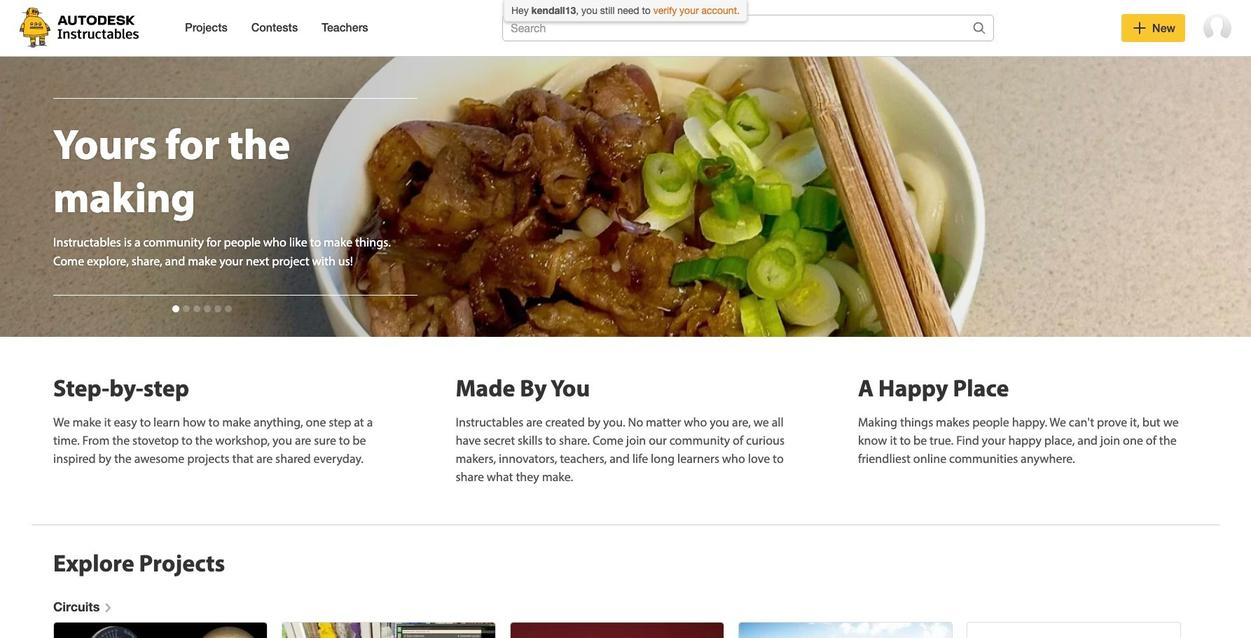 Task type: locate. For each thing, give the bounding box(es) containing it.
Search search field
[[507, 18, 945, 38]]

inductive_bricks image
[[968, 623, 1181, 638]]



Task type: vqa. For each thing, say whether or not it's contained in the screenshot.
arrow right icon
yes



Task type: describe. For each thing, give the bounding box(es) containing it.
pixo | dazzling desk display image
[[511, 623, 724, 638]]

arrow right image
[[100, 600, 114, 610]]

diy electric kayak image
[[739, 623, 952, 638]]

planet locating 'cosmic clock' image
[[54, 623, 267, 638]]

ai-driven interactive lab assistant w/ opencv & chatgpt image
[[282, 623, 496, 638]]



